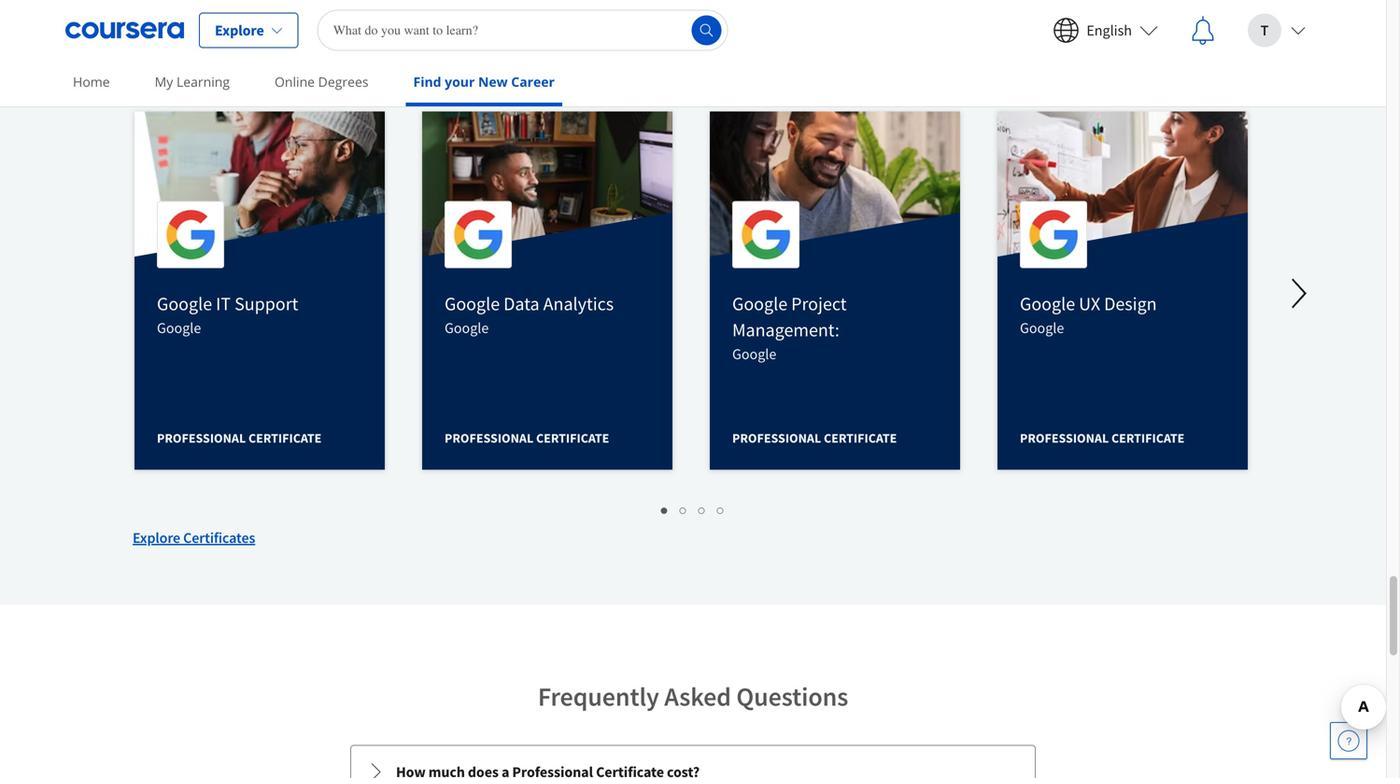 Task type: vqa. For each thing, say whether or not it's contained in the screenshot.
people
no



Task type: locate. For each thing, give the bounding box(es) containing it.
google project management: link
[[732, 292, 847, 342]]

professional certificate
[[157, 430, 322, 447], [445, 430, 609, 447], [732, 430, 897, 447], [1020, 430, 1185, 447]]

questions
[[736, 681, 848, 713]]

1 vertical spatial explore
[[133, 71, 192, 94]]

professional for google ux design
[[1020, 430, 1109, 447]]

2 vertical spatial explore
[[133, 529, 180, 548]]

explore certificates
[[133, 529, 255, 548]]

2 professional certificate from the left
[[445, 430, 609, 447]]

home
[[73, 73, 110, 91]]

certificates
[[461, 71, 552, 94], [183, 529, 255, 548]]

google down "google it support" link
[[157, 319, 201, 338]]

4 certificate from the left
[[1111, 430, 1185, 447]]

help center image
[[1337, 730, 1360, 753]]

list
[[133, 499, 1253, 521]]

data
[[504, 292, 539, 316]]

certificate for design
[[1111, 430, 1185, 447]]

career-
[[227, 71, 283, 94]]

list containing 1
[[133, 499, 1253, 521]]

0 vertical spatial explore
[[215, 21, 264, 40]]

degrees
[[318, 73, 368, 91]]

online degrees
[[275, 73, 368, 91]]

1 certificate from the left
[[248, 430, 322, 447]]

professional
[[359, 71, 458, 94], [157, 430, 246, 447], [445, 430, 533, 447], [732, 430, 821, 447], [1020, 430, 1109, 447]]

online degrees link
[[267, 61, 376, 103]]

learning
[[177, 73, 230, 91]]

online
[[275, 73, 315, 91]]

google it support google
[[157, 292, 298, 338]]

project
[[791, 292, 847, 316]]

3 professional certificate from the left
[[732, 430, 897, 447]]

google ux design link
[[1020, 292, 1157, 316]]

None search field
[[317, 10, 728, 51]]

google down google data analytics link
[[445, 319, 489, 338]]

new
[[478, 73, 508, 91]]

google
[[157, 292, 212, 316], [445, 292, 500, 316], [732, 292, 787, 316], [1020, 292, 1075, 316], [157, 319, 201, 338], [445, 319, 489, 338], [1020, 319, 1064, 338], [732, 345, 776, 364]]

professional certificate for analytics
[[445, 430, 609, 447]]

english
[[1087, 21, 1132, 40]]

1 professional certificate from the left
[[157, 430, 322, 447]]

explore for explore our career-changing professional certificates
[[133, 71, 192, 94]]

4 professional certificate from the left
[[1020, 430, 1185, 447]]

2 button
[[674, 499, 693, 521]]

support
[[235, 292, 298, 316]]

explore for explore certificates
[[133, 529, 180, 548]]

find your new career
[[413, 73, 555, 91]]

find your new career link
[[406, 61, 562, 106]]

explore for explore
[[215, 21, 264, 40]]

frequently
[[538, 681, 659, 713]]

3 certificate from the left
[[824, 430, 897, 447]]

google left ux
[[1020, 292, 1075, 316]]

professional for google it support
[[157, 430, 246, 447]]

google left data
[[445, 292, 500, 316]]

professional for google project management:
[[732, 430, 821, 447]]

home link
[[65, 61, 117, 103]]

4 button
[[712, 499, 730, 521]]

our
[[196, 71, 223, 94]]

What do you want to learn? text field
[[317, 10, 728, 51]]

explore
[[215, 21, 264, 40], [133, 71, 192, 94], [133, 529, 180, 548]]

explore certificates link
[[133, 480, 1253, 550]]

certificate
[[248, 430, 322, 447], [536, 430, 609, 447], [824, 430, 897, 447], [1111, 430, 1185, 447]]

explore inside "link"
[[133, 529, 180, 548]]

certificates inside "link"
[[183, 529, 255, 548]]

1 horizontal spatial certificates
[[461, 71, 552, 94]]

google project management: google
[[732, 292, 847, 364]]

0 horizontal spatial certificates
[[183, 529, 255, 548]]

4
[[717, 501, 725, 519]]

1 vertical spatial certificates
[[183, 529, 255, 548]]

2
[[680, 501, 687, 519]]

2 certificate from the left
[[536, 430, 609, 447]]

google down google ux design link
[[1020, 319, 1064, 338]]

0 vertical spatial certificates
[[461, 71, 552, 94]]

professional certificate for support
[[157, 430, 322, 447]]

explore inside popup button
[[215, 21, 264, 40]]

your
[[445, 73, 475, 91]]

next slide image
[[1277, 271, 1322, 316]]



Task type: describe. For each thing, give the bounding box(es) containing it.
professional certificate for management:
[[732, 430, 897, 447]]

coursera image
[[65, 15, 184, 45]]

my
[[155, 73, 173, 91]]

frequently asked questions
[[538, 681, 848, 713]]

my learning
[[155, 73, 230, 91]]

explore button
[[199, 13, 299, 48]]

analytics
[[543, 292, 614, 316]]

design
[[1104, 292, 1157, 316]]

google data analytics link
[[445, 292, 614, 316]]

1 button
[[656, 499, 674, 521]]

my learning link
[[147, 61, 237, 103]]

explore our career-changing professional certificates
[[133, 71, 552, 94]]

career
[[511, 73, 555, 91]]

google it support link
[[157, 292, 298, 316]]

google down management:
[[732, 345, 776, 364]]

t
[[1261, 21, 1269, 40]]

changing
[[283, 71, 356, 94]]

english button
[[1038, 0, 1173, 60]]

it
[[216, 292, 231, 316]]

professional for google data analytics
[[445, 430, 533, 447]]

certificate for support
[[248, 430, 322, 447]]

management:
[[732, 318, 839, 342]]

certificate for analytics
[[536, 430, 609, 447]]

professional certificate for design
[[1020, 430, 1185, 447]]

google left it
[[157, 292, 212, 316]]

google data analytics google
[[445, 292, 614, 338]]

certificate for management:
[[824, 430, 897, 447]]

1
[[661, 501, 669, 519]]

t button
[[1233, 0, 1321, 60]]

find
[[413, 73, 441, 91]]

google up management:
[[732, 292, 787, 316]]

career academy - gateway certificates carousel element
[[123, 13, 1400, 616]]

3
[[699, 501, 706, 519]]

3 button
[[693, 499, 712, 521]]

asked
[[664, 681, 731, 713]]

google ux design google
[[1020, 292, 1157, 338]]

ux
[[1079, 292, 1100, 316]]

list inside the career academy - gateway certificates carousel element
[[133, 499, 1253, 521]]



